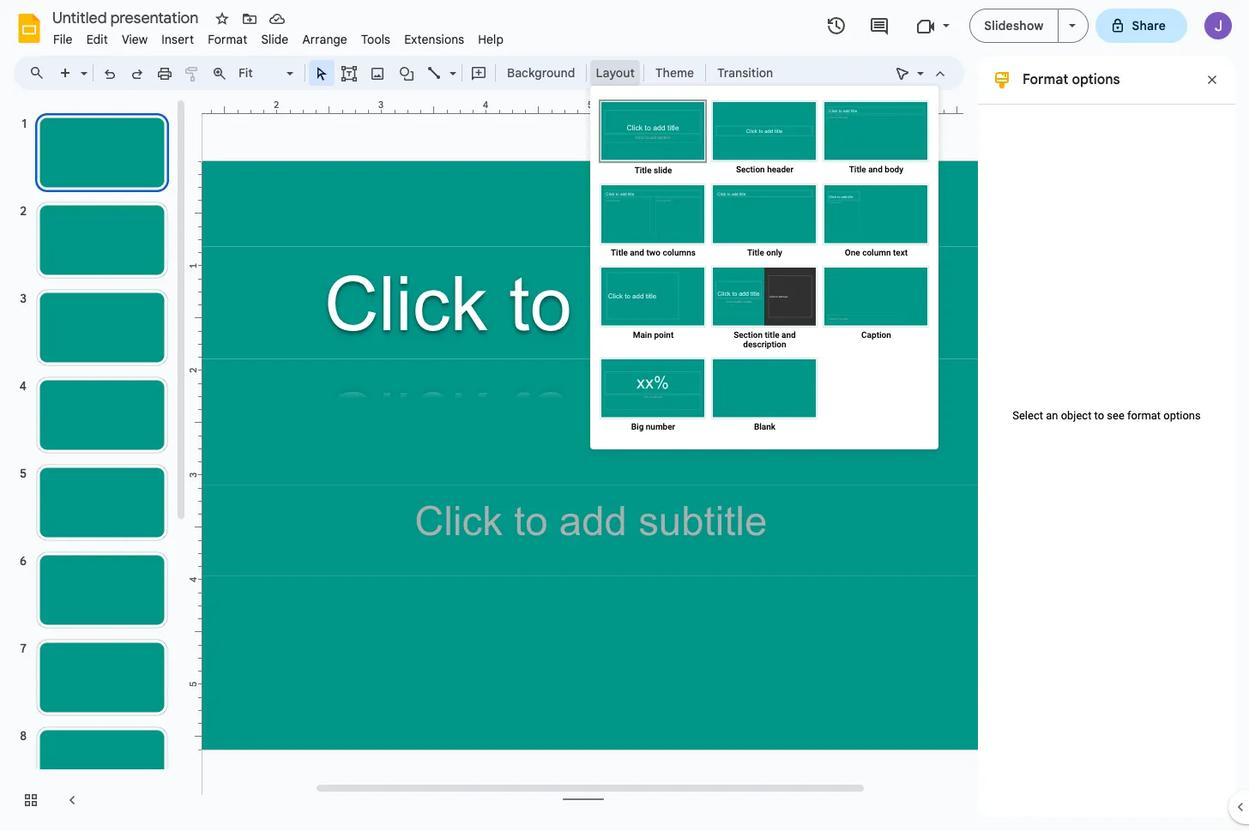 Task type: locate. For each thing, give the bounding box(es) containing it.
and right title
[[782, 330, 796, 340]]

menu bar
[[46, 22, 511, 51]]

1 vertical spatial options
[[1164, 410, 1201, 422]]

title for title slide
[[635, 166, 652, 175]]

transition
[[718, 65, 773, 81]]

options right format
[[1164, 410, 1201, 422]]

menu bar banner
[[0, 0, 1250, 832]]

help
[[478, 32, 504, 47]]

0 vertical spatial and
[[869, 165, 883, 174]]

file menu item
[[46, 29, 80, 50]]

presentation options image
[[1069, 24, 1076, 27]]

extensions menu item
[[397, 29, 471, 50]]

1 vertical spatial format
[[1023, 71, 1069, 88]]

section left header
[[736, 165, 765, 174]]

2 row from the top
[[598, 181, 932, 263]]

0 horizontal spatial and
[[630, 248, 645, 257]]

section inside the section title and description
[[734, 330, 763, 340]]

1 horizontal spatial format
[[1023, 71, 1069, 88]]

row containing big number
[[598, 355, 932, 438]]

1 row from the top
[[598, 98, 932, 181]]

Zoom field
[[233, 61, 301, 86]]

slide
[[654, 166, 672, 175]]

title left only
[[747, 248, 765, 257]]

cell inside format options application
[[821, 355, 932, 438]]

Star checkbox
[[210, 7, 234, 31]]

0 vertical spatial options
[[1072, 71, 1121, 88]]

shape image
[[397, 61, 417, 85]]

0 vertical spatial section
[[736, 165, 765, 174]]

slideshow button
[[970, 9, 1059, 43]]

one
[[845, 248, 861, 257]]

row down transition
[[598, 98, 932, 181]]

1 vertical spatial and
[[630, 248, 645, 257]]

navigation
[[0, 97, 189, 832]]

row down title only
[[598, 263, 932, 355]]

1 horizontal spatial and
[[782, 330, 796, 340]]

mode and view toolbar
[[889, 56, 954, 90]]

Menus field
[[21, 61, 59, 85]]

layout
[[596, 65, 635, 81]]

0 horizontal spatial format
[[208, 32, 248, 47]]

row containing title and two columns
[[598, 181, 932, 263]]

and inside the section title and description
[[782, 330, 796, 340]]

share
[[1132, 18, 1166, 33]]

4 row from the top
[[598, 355, 932, 438]]

two
[[647, 248, 661, 257]]

format
[[1128, 410, 1161, 422]]

object
[[1061, 410, 1092, 422]]

live pointer settings image
[[913, 62, 924, 68]]

row down "description" at the right top of page
[[598, 355, 932, 438]]

menu bar containing file
[[46, 22, 511, 51]]

row containing main point
[[598, 263, 932, 355]]

section title and description
[[734, 330, 796, 349]]

tools menu item
[[354, 29, 397, 50]]

title slide
[[635, 166, 672, 175]]

and
[[869, 165, 883, 174], [630, 248, 645, 257], [782, 330, 796, 340]]

Zoom text field
[[236, 61, 284, 85]]

and left body
[[869, 165, 883, 174]]

file
[[53, 32, 73, 47]]

row down section header
[[598, 181, 932, 263]]

format for format options
[[1023, 71, 1069, 88]]

text
[[893, 248, 908, 257]]

1 vertical spatial section
[[734, 330, 763, 340]]

main
[[633, 330, 652, 340]]

arrange
[[302, 32, 348, 47]]

format options section
[[978, 56, 1236, 818]]

theme
[[656, 65, 694, 81]]

title left slide
[[635, 166, 652, 175]]

blank
[[754, 422, 776, 432]]

section header
[[736, 165, 794, 174]]

title
[[849, 165, 867, 174], [635, 166, 652, 175], [611, 248, 628, 257], [747, 248, 765, 257]]

title for title only
[[747, 248, 765, 257]]

format inside format menu item
[[208, 32, 248, 47]]

section for section header
[[736, 165, 765, 174]]

tools
[[361, 32, 391, 47]]

row
[[598, 98, 932, 181], [598, 181, 932, 263], [598, 263, 932, 355], [598, 355, 932, 438]]

body
[[885, 165, 904, 174]]

options
[[1072, 71, 1121, 88], [1164, 410, 1201, 422]]

header
[[767, 165, 794, 174]]

options down presentation options image
[[1072, 71, 1121, 88]]

title left body
[[849, 165, 867, 174]]

2 vertical spatial and
[[782, 330, 796, 340]]

number
[[646, 422, 676, 432]]

cell
[[821, 355, 932, 438]]

and for body
[[869, 165, 883, 174]]

section left title
[[734, 330, 763, 340]]

0 vertical spatial format
[[208, 32, 248, 47]]

format down 'slideshow'
[[1023, 71, 1069, 88]]

share button
[[1096, 9, 1188, 43]]

format inside format options section
[[1023, 71, 1069, 88]]

slideshow
[[985, 18, 1044, 33]]

format options
[[1023, 71, 1121, 88]]

caption
[[862, 330, 892, 340]]

3 row from the top
[[598, 263, 932, 355]]

2 horizontal spatial and
[[869, 165, 883, 174]]

format
[[208, 32, 248, 47], [1023, 71, 1069, 88]]

slide menu item
[[254, 29, 296, 50]]

view menu item
[[115, 29, 155, 50]]

section
[[736, 165, 765, 174], [734, 330, 763, 340]]

section for section title and description
[[734, 330, 763, 340]]

format down star 'option' at the left of the page
[[208, 32, 248, 47]]

1 horizontal spatial options
[[1164, 410, 1201, 422]]

and left two
[[630, 248, 645, 257]]

big
[[631, 422, 644, 432]]

title left two
[[611, 248, 628, 257]]

column
[[863, 248, 891, 257]]



Task type: vqa. For each thing, say whether or not it's contained in the screenshot.
Image Options to the left
no



Task type: describe. For each thing, give the bounding box(es) containing it.
and for two
[[630, 248, 645, 257]]

big number
[[631, 422, 676, 432]]

edit menu item
[[80, 29, 115, 50]]

title
[[765, 330, 780, 340]]

columns
[[663, 248, 696, 257]]

layout button
[[591, 60, 640, 86]]

theme button
[[648, 60, 702, 86]]

title only
[[747, 248, 783, 257]]

title and body
[[849, 165, 904, 174]]

point
[[654, 330, 674, 340]]

format options application
[[0, 0, 1250, 832]]

background button
[[500, 60, 583, 86]]

format for format
[[208, 32, 248, 47]]

Rename text field
[[46, 7, 209, 27]]

select
[[1013, 410, 1044, 422]]

arrange menu item
[[296, 29, 354, 50]]

0 horizontal spatial options
[[1072, 71, 1121, 88]]

extensions
[[404, 32, 465, 47]]

slide
[[261, 32, 289, 47]]

background
[[507, 65, 575, 81]]

an
[[1046, 410, 1059, 422]]

format menu item
[[201, 29, 254, 50]]

insert menu item
[[155, 29, 201, 50]]

see
[[1107, 410, 1125, 422]]

edit
[[86, 32, 108, 47]]

help menu item
[[471, 29, 511, 50]]

insert
[[162, 32, 194, 47]]

to
[[1095, 410, 1105, 422]]

menu bar inside menu bar banner
[[46, 22, 511, 51]]

title for title and body
[[849, 165, 867, 174]]

title for title and two columns
[[611, 248, 628, 257]]

one column text
[[845, 248, 908, 257]]

title and two columns
[[611, 248, 696, 257]]

select an object to see format options element
[[1004, 410, 1210, 422]]

select an object to see format options
[[1013, 410, 1201, 422]]

only
[[767, 248, 783, 257]]

transition button
[[710, 60, 781, 86]]

description
[[744, 340, 787, 349]]

main point
[[633, 330, 674, 340]]

navigation inside format options application
[[0, 97, 189, 832]]

view
[[122, 32, 148, 47]]

insert image image
[[368, 61, 387, 85]]

new slide with layout image
[[76, 62, 88, 68]]

row containing section header
[[598, 98, 932, 181]]

main toolbar
[[51, 60, 782, 86]]

select line image
[[445, 62, 457, 68]]



